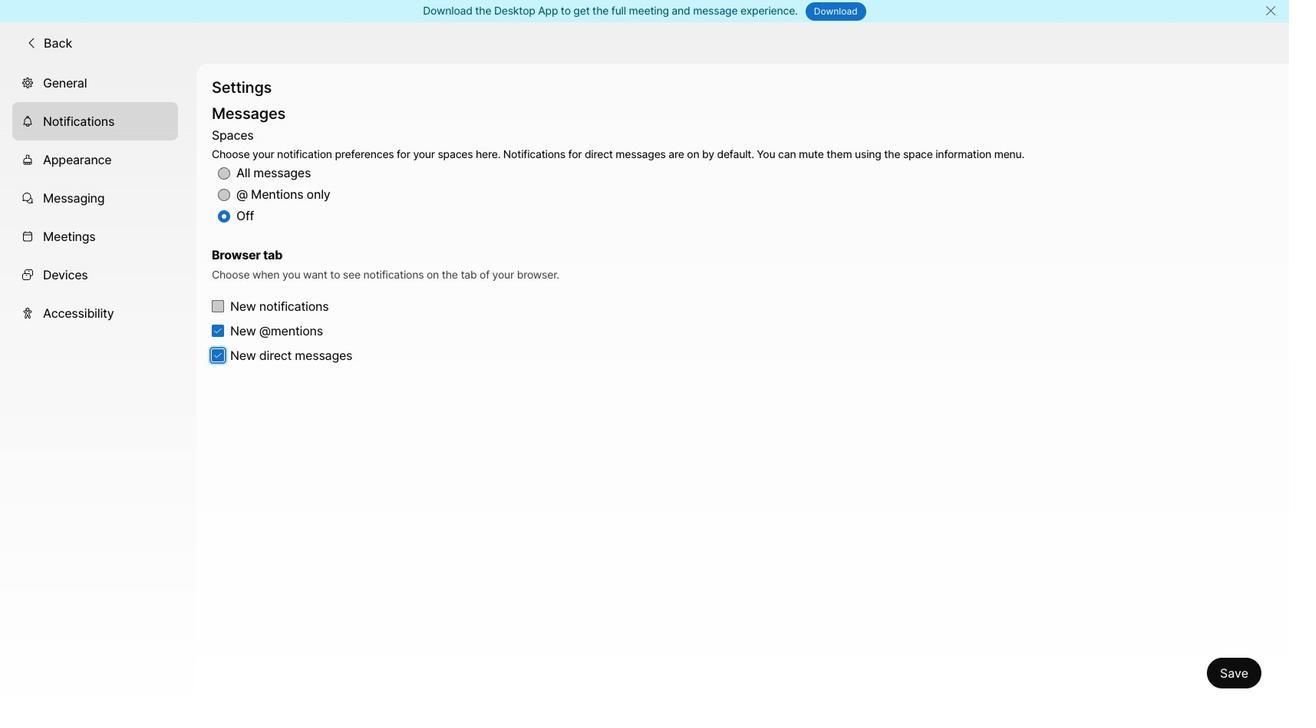 Task type: vqa. For each thing, say whether or not it's contained in the screenshot.
option group
yes



Task type: describe. For each thing, give the bounding box(es) containing it.
accessibility tab
[[12, 294, 178, 332]]

general tab
[[12, 63, 178, 102]]

devices tab
[[12, 255, 178, 294]]

All messages radio
[[218, 167, 230, 180]]

notifications tab
[[12, 102, 178, 140]]



Task type: locate. For each thing, give the bounding box(es) containing it.
@ Mentions only radio
[[218, 189, 230, 201]]

meetings tab
[[12, 217, 178, 255]]

option group
[[212, 125, 1025, 227]]

appearance tab
[[12, 140, 178, 179]]

cancel_16 image
[[1265, 5, 1277, 17]]

Off radio
[[218, 210, 230, 223]]

settings navigation
[[0, 63, 197, 713]]

messaging tab
[[12, 179, 178, 217]]



